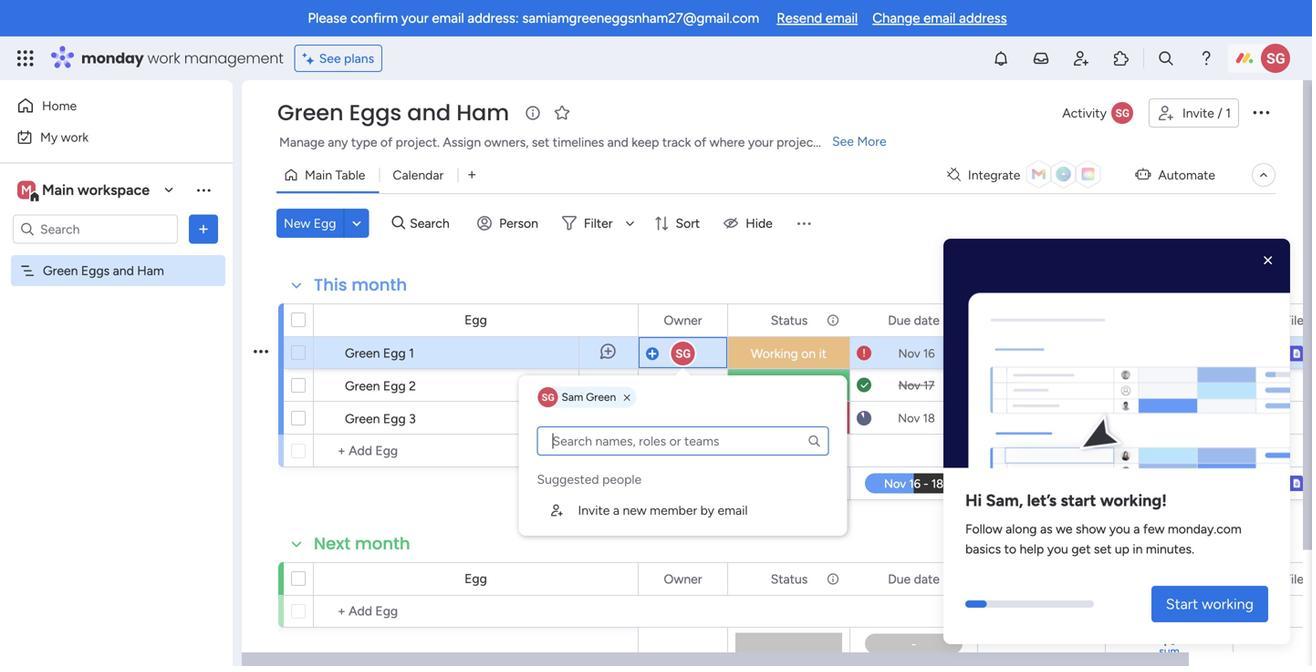 Task type: vqa. For each thing, say whether or not it's contained in the screenshot.
not
no



Task type: describe. For each thing, give the bounding box(es) containing it.
1 vertical spatial you
[[1047, 542, 1068, 557]]

invite for invite / 1
[[1182, 105, 1214, 121]]

change email address
[[872, 10, 1007, 26]]

green left dapulse x slim image
[[586, 391, 616, 404]]

see plans
[[319, 51, 374, 66]]

green egg 3
[[345, 412, 416, 427]]

files field for this month
[[1280, 311, 1312, 331]]

start working
[[1166, 596, 1254, 614]]

more
[[857, 134, 887, 149]]

dapulse integrations image
[[947, 168, 961, 182]]

16
[[923, 347, 935, 361]]

1 vertical spatial and
[[607, 135, 628, 150]]

where
[[710, 135, 745, 150]]

autopilot image
[[1135, 163, 1151, 186]]

to
[[1004, 542, 1016, 557]]

egg for green egg 3
[[383, 412, 406, 427]]

dialog containing suggested people
[[519, 376, 847, 537]]

working!
[[1100, 491, 1167, 511]]

1 due date field from the top
[[883, 311, 944, 331]]

as
[[1040, 522, 1053, 537]]

egg for green egg 1
[[383, 346, 406, 361]]

and inside list box
[[113, 263, 134, 279]]

1 date from the top
[[914, 313, 940, 328]]

change
[[872, 10, 920, 26]]

$0 sum
[[1159, 633, 1180, 659]]

18
[[923, 412, 935, 426]]

close image
[[1259, 252, 1277, 270]]

calendar button
[[379, 161, 457, 190]]

hi
[[965, 491, 982, 511]]

see for see plans
[[319, 51, 341, 66]]

workspace image
[[17, 180, 36, 200]]

it
[[819, 346, 827, 362]]

1 horizontal spatial green eggs and ham
[[277, 98, 509, 128]]

home
[[42, 98, 77, 114]]

0 vertical spatial your
[[401, 10, 429, 26]]

see more
[[832, 134, 887, 149]]

invite / 1 button
[[1149, 99, 1239, 128]]

work for monday
[[147, 48, 180, 68]]

owners,
[[484, 135, 529, 150]]

people
[[602, 472, 642, 488]]

none search field inside list box
[[537, 427, 829, 456]]

1 due from the top
[[888, 313, 911, 328]]

1 for green egg 1
[[409, 346, 414, 361]]

1 horizontal spatial eggs
[[349, 98, 402, 128]]

next
[[314, 533, 351, 556]]

dapulse addbtn image
[[646, 349, 657, 360]]

confirm
[[350, 10, 398, 26]]

monday.com
[[1168, 522, 1242, 537]]

suggested people
[[537, 472, 642, 488]]

filter
[[584, 216, 613, 231]]

notifications image
[[992, 49, 1010, 68]]

2 date from the top
[[914, 572, 940, 588]]

tree grid containing suggested people
[[537, 464, 829, 529]]

1 for invite / 1
[[1226, 105, 1231, 121]]

nov for green egg 3
[[898, 412, 920, 426]]

[object object] element
[[537, 493, 829, 529]]

v2 done deadline image
[[857, 377, 871, 395]]

1 status from the top
[[771, 313, 808, 328]]

invite / 1
[[1182, 105, 1231, 121]]

working
[[1202, 596, 1254, 614]]

start
[[1166, 596, 1198, 614]]

items
[[1046, 348, 1075, 362]]

work for my
[[61, 130, 89, 145]]

let's
[[1027, 491, 1057, 511]]

member
[[650, 503, 697, 519]]

new egg
[[284, 216, 336, 231]]

new
[[623, 503, 647, 519]]

notes
[[1024, 313, 1059, 328]]

start
[[1061, 491, 1096, 511]]

timelines
[[553, 135, 604, 150]]

track
[[662, 135, 691, 150]]

help
[[1020, 542, 1044, 557]]

my work button
[[11, 123, 196, 152]]

1 horizontal spatial ham
[[456, 98, 509, 128]]

meeting
[[1003, 380, 1047, 394]]

angle down image
[[352, 217, 361, 230]]

1 nov from the top
[[898, 347, 920, 361]]

table
[[335, 167, 365, 183]]

options image
[[1250, 101, 1272, 123]]

$500
[[1155, 412, 1184, 427]]

1 horizontal spatial sam green image
[[1261, 44, 1290, 73]]

keep
[[632, 135, 659, 150]]

main table
[[305, 167, 365, 183]]

files for this month
[[1284, 313, 1310, 328]]

person
[[499, 216, 538, 231]]

meeting notes
[[1003, 380, 1080, 394]]

manage
[[279, 135, 325, 150]]

m
[[21, 182, 32, 198]]

nov 18
[[898, 412, 935, 426]]

working on it
[[751, 346, 827, 362]]

automate
[[1158, 167, 1215, 183]]

monday
[[81, 48, 144, 68]]

address:
[[468, 10, 519, 26]]

workspace options image
[[194, 181, 213, 199]]

2 status from the top
[[771, 572, 808, 588]]

budget
[[1148, 572, 1190, 588]]

sum for $1,600
[[1159, 485, 1180, 498]]

2 no file image from the top
[[1288, 408, 1304, 430]]

hide
[[746, 216, 773, 231]]

green down green egg 1
[[345, 379, 380, 394]]

new egg button
[[276, 209, 343, 238]]

manage any type of project. assign owners, set timelines and keep track of where your project stands.
[[279, 135, 862, 150]]

address
[[959, 10, 1007, 26]]

0 vertical spatial you
[[1109, 522, 1130, 537]]

v2 overdue deadline image
[[857, 345, 871, 363]]

nov for green egg 2
[[898, 379, 920, 393]]

1 owner field from the top
[[659, 311, 707, 331]]

resend email
[[777, 10, 858, 26]]

change email address link
[[872, 10, 1007, 26]]

sam green image
[[669, 340, 697, 368]]

hide button
[[716, 209, 784, 238]]

select product image
[[16, 49, 35, 68]]

working
[[751, 346, 798, 362]]

notes
[[1050, 380, 1080, 394]]

project
[[777, 135, 818, 150]]

we
[[1056, 522, 1073, 537]]

in
[[1133, 542, 1143, 557]]

owner for 1st the owner field from the top of the page
[[664, 313, 702, 328]]

egg for new egg
[[314, 216, 336, 231]]

owner for second the owner field from the top of the page
[[664, 572, 702, 588]]

project.
[[396, 135, 440, 150]]

few
[[1143, 522, 1165, 537]]

help image
[[1197, 49, 1215, 68]]

Green Eggs and Ham field
[[273, 98, 514, 128]]

resend email link
[[777, 10, 858, 26]]

follow along as we show you a few monday.com basics to help you get set up in minutes.
[[965, 522, 1242, 557]]

sort button
[[646, 209, 711, 238]]

a inside [object object] element
[[613, 503, 620, 519]]

green egg 1
[[345, 346, 414, 361]]

activity
[[1062, 105, 1107, 121]]

green up green egg 2
[[345, 346, 380, 361]]

assign
[[443, 135, 481, 150]]



Task type: locate. For each thing, give the bounding box(es) containing it.
month for next month
[[355, 533, 410, 556]]

due
[[888, 313, 911, 328], [888, 572, 911, 588]]

0 horizontal spatial you
[[1047, 542, 1068, 557]]

main inside button
[[305, 167, 332, 183]]

a inside follow along as we show you a few monday.com basics to help you get set up in minutes.
[[1133, 522, 1140, 537]]

add view image
[[468, 169, 476, 182]]

2 owner field from the top
[[659, 570, 707, 590]]

0 horizontal spatial work
[[61, 130, 89, 145]]

your right confirm
[[401, 10, 429, 26]]

Search in workspace field
[[38, 219, 152, 240]]

other
[[1026, 412, 1057, 427]]

2 horizontal spatial and
[[607, 135, 628, 150]]

1 horizontal spatial see
[[832, 134, 854, 149]]

0 horizontal spatial set
[[532, 135, 550, 150]]

see
[[319, 51, 341, 66], [832, 134, 854, 149]]

basics
[[965, 542, 1001, 557]]

1 vertical spatial due
[[888, 572, 911, 588]]

resend
[[777, 10, 822, 26]]

suggested
[[537, 472, 599, 488]]

type
[[351, 135, 377, 150]]

along
[[1006, 522, 1037, 537]]

email inside [object object] element
[[718, 503, 748, 519]]

work right my
[[61, 130, 89, 145]]

person button
[[470, 209, 549, 238]]

hi sam, let's start working!
[[965, 491, 1167, 511]]

month right next
[[355, 533, 410, 556]]

see plans button
[[294, 45, 382, 72]]

done
[[774, 378, 804, 394]]

on
[[801, 346, 816, 362]]

of right track
[[694, 135, 706, 150]]

ham up assign
[[456, 98, 509, 128]]

green inside list box
[[43, 263, 78, 279]]

0 vertical spatial eggs
[[349, 98, 402, 128]]

eggs down search in workspace field
[[81, 263, 110, 279]]

eggs up type
[[349, 98, 402, 128]]

1 vertical spatial due date field
[[883, 570, 944, 590]]

1 inside "button"
[[1226, 105, 1231, 121]]

main for main table
[[305, 167, 332, 183]]

invite inside "button"
[[1182, 105, 1214, 121]]

1 vertical spatial invite
[[578, 503, 610, 519]]

0 vertical spatial owner
[[664, 313, 702, 328]]

green down search in workspace field
[[43, 263, 78, 279]]

collapse board header image
[[1256, 168, 1271, 182]]

2 due from the top
[[888, 572, 911, 588]]

main
[[305, 167, 332, 183], [42, 182, 74, 199]]

sum up few
[[1159, 485, 1180, 498]]

sam green image
[[1261, 44, 1290, 73], [538, 388, 558, 408]]

owner up sam green icon
[[664, 313, 702, 328]]

main for main workspace
[[42, 182, 74, 199]]

owner down [object object] element
[[664, 572, 702, 588]]

start working button
[[1151, 587, 1268, 623]]

1 owner from the top
[[664, 313, 702, 328]]

0 horizontal spatial a
[[613, 503, 620, 519]]

green up manage
[[277, 98, 343, 128]]

and up project.
[[407, 98, 451, 128]]

main workspace
[[42, 182, 150, 199]]

0 horizontal spatial eggs
[[81, 263, 110, 279]]

0 vertical spatial status field
[[766, 311, 812, 331]]

1 vertical spatial due date
[[888, 572, 940, 588]]

Budget field
[[1144, 570, 1195, 590]]

work
[[147, 48, 180, 68], [61, 130, 89, 145]]

show board description image
[[522, 104, 544, 122]]

sum down start
[[1159, 646, 1180, 659]]

inbox image
[[1032, 49, 1050, 68]]

0 vertical spatial work
[[147, 48, 180, 68]]

2 owner from the top
[[664, 572, 702, 588]]

1 vertical spatial a
[[1133, 522, 1140, 537]]

0 vertical spatial sam green image
[[1261, 44, 1290, 73]]

2 files field from the top
[[1280, 570, 1312, 590]]

sum inside '$1,600 sum'
[[1159, 485, 1180, 498]]

follow
[[965, 522, 1002, 537]]

2 nov from the top
[[898, 379, 920, 393]]

egg for green egg 2
[[383, 379, 406, 394]]

None search field
[[537, 427, 829, 456]]

0 vertical spatial 1
[[1226, 105, 1231, 121]]

stuck
[[772, 411, 805, 427]]

Owner field
[[659, 311, 707, 331], [659, 570, 707, 590]]

1 horizontal spatial invite
[[1182, 105, 1214, 121]]

search image
[[807, 434, 822, 449]]

green egg 2
[[345, 379, 416, 394]]

sum for $0
[[1159, 646, 1180, 659]]

1 horizontal spatial 1
[[1226, 105, 1231, 121]]

nov 17
[[898, 379, 935, 393]]

lottie animation image
[[943, 246, 1290, 476]]

due date
[[888, 313, 940, 328], [888, 572, 940, 588]]

minutes.
[[1146, 542, 1194, 557]]

main right workspace icon on the left of the page
[[42, 182, 74, 199]]

1 horizontal spatial work
[[147, 48, 180, 68]]

1 sum from the top
[[1159, 485, 1180, 498]]

main left table
[[305, 167, 332, 183]]

+ Add Egg text field
[[323, 601, 630, 623]]

sum
[[1159, 485, 1180, 498], [1159, 646, 1180, 659]]

sam green
[[562, 391, 616, 404]]

1 no file image from the top
[[1288, 375, 1304, 397]]

1 vertical spatial see
[[832, 134, 854, 149]]

1 vertical spatial 1
[[409, 346, 414, 361]]

sam green image left sam
[[538, 388, 558, 408]]

you up 'up'
[[1109, 522, 1130, 537]]

0 vertical spatial see
[[319, 51, 341, 66]]

work inside button
[[61, 130, 89, 145]]

activity button
[[1055, 99, 1141, 128]]

main inside the workspace selection "element"
[[42, 182, 74, 199]]

green
[[277, 98, 343, 128], [43, 263, 78, 279], [345, 346, 380, 361], [345, 379, 380, 394], [586, 391, 616, 404], [345, 412, 380, 427]]

1 horizontal spatial set
[[1094, 542, 1112, 557]]

invite for invite a new member by email
[[578, 503, 610, 519]]

email right resend
[[826, 10, 858, 26]]

home button
[[11, 91, 196, 120]]

0 horizontal spatial main
[[42, 182, 74, 199]]

workspace selection element
[[17, 179, 152, 203]]

set down show board description image
[[532, 135, 550, 150]]

ham inside list box
[[137, 263, 164, 279]]

calendar
[[393, 167, 444, 183]]

1 vertical spatial status field
[[766, 570, 812, 590]]

/
[[1217, 105, 1222, 121]]

0 vertical spatial sum
[[1159, 485, 1180, 498]]

your right where
[[748, 135, 773, 150]]

invite down 'suggested people'
[[578, 503, 610, 519]]

1 vertical spatial owner field
[[659, 570, 707, 590]]

1 vertical spatial files
[[1284, 572, 1310, 588]]

1 vertical spatial nov
[[898, 379, 920, 393]]

Search field
[[405, 211, 460, 236]]

1 horizontal spatial main
[[305, 167, 332, 183]]

workspace
[[77, 182, 150, 199]]

search everything image
[[1157, 49, 1175, 68]]

0 vertical spatial ham
[[456, 98, 509, 128]]

set
[[532, 135, 550, 150], [1094, 542, 1112, 557]]

1 files from the top
[[1284, 313, 1310, 328]]

0 horizontal spatial and
[[113, 263, 134, 279]]

green down green egg 2
[[345, 412, 380, 427]]

1 vertical spatial sam green image
[[538, 388, 558, 408]]

1
[[1226, 105, 1231, 121], [409, 346, 414, 361]]

option
[[0, 255, 233, 258]]

and down search in workspace field
[[113, 263, 134, 279]]

up
[[1115, 542, 1130, 557]]

main table button
[[276, 161, 379, 190]]

2 of from the left
[[694, 135, 706, 150]]

files
[[1284, 313, 1310, 328], [1284, 572, 1310, 588]]

my
[[40, 130, 58, 145]]

1 horizontal spatial you
[[1109, 522, 1130, 537]]

progress bar
[[965, 601, 987, 609]]

0 vertical spatial owner field
[[659, 311, 707, 331]]

Status field
[[766, 311, 812, 331], [766, 570, 812, 590]]

tree grid
[[537, 464, 829, 529]]

see for see more
[[832, 134, 854, 149]]

1 vertical spatial ham
[[137, 263, 164, 279]]

1 vertical spatial date
[[914, 572, 940, 588]]

2 vertical spatial and
[[113, 263, 134, 279]]

$1,600 sum
[[1150, 473, 1189, 498]]

nov left 17
[[898, 379, 920, 393]]

Notes field
[[1019, 311, 1064, 331]]

invite a new member by email
[[578, 503, 748, 519]]

v2 search image
[[392, 213, 405, 234]]

1 vertical spatial owner
[[664, 572, 702, 588]]

Next month field
[[309, 533, 415, 557]]

green eggs and ham inside list box
[[43, 263, 164, 279]]

eggs
[[349, 98, 402, 128], [81, 263, 110, 279]]

no file image
[[1288, 375, 1304, 397], [1288, 408, 1304, 430]]

month
[[352, 274, 407, 297], [355, 533, 410, 556]]

month for this month
[[352, 274, 407, 297]]

you down we
[[1047, 542, 1068, 557]]

1 vertical spatial no file image
[[1288, 408, 1304, 430]]

1 vertical spatial set
[[1094, 542, 1112, 557]]

1 up 2
[[409, 346, 414, 361]]

invite
[[1182, 105, 1214, 121], [578, 503, 610, 519]]

0 horizontal spatial of
[[380, 135, 393, 150]]

set left 'up'
[[1094, 542, 1112, 557]]

$1,600
[[1150, 473, 1189, 488]]

invite members image
[[1072, 49, 1090, 68]]

2 files from the top
[[1284, 572, 1310, 588]]

sam green image up options icon
[[1261, 44, 1290, 73]]

0 vertical spatial set
[[532, 135, 550, 150]]

nov left the 18 in the bottom right of the page
[[898, 412, 920, 426]]

and left keep
[[607, 135, 628, 150]]

0 horizontal spatial see
[[319, 51, 341, 66]]

0 vertical spatial and
[[407, 98, 451, 128]]

email right change
[[923, 10, 956, 26]]

0 vertical spatial no file image
[[1288, 375, 1304, 397]]

2 vertical spatial nov
[[898, 412, 920, 426]]

1 right /
[[1226, 105, 1231, 121]]

next month
[[314, 533, 410, 556]]

options image
[[194, 220, 213, 239]]

get
[[1071, 542, 1091, 557]]

This month field
[[309, 274, 412, 297]]

add to favorites image
[[553, 104, 571, 122]]

egg
[[314, 216, 336, 231], [465, 313, 487, 328], [383, 346, 406, 361], [383, 379, 406, 394], [383, 412, 406, 427], [465, 572, 487, 587]]

action items
[[1008, 348, 1075, 362]]

due date for second due date field from the top
[[888, 572, 940, 588]]

date
[[914, 313, 940, 328], [914, 572, 940, 588]]

0 vertical spatial invite
[[1182, 105, 1214, 121]]

0 horizontal spatial sam green image
[[538, 388, 558, 408]]

1 vertical spatial eggs
[[81, 263, 110, 279]]

nov 16
[[898, 347, 935, 361]]

suggested people row
[[537, 464, 642, 489]]

1 vertical spatial your
[[748, 135, 773, 150]]

see left plans
[[319, 51, 341, 66]]

set inside follow along as we show you a few monday.com basics to help you get set up in minutes.
[[1094, 542, 1112, 557]]

list box containing suggested people
[[533, 427, 833, 529]]

1 vertical spatial green eggs and ham
[[43, 263, 164, 279]]

owner field down [object object] element
[[659, 570, 707, 590]]

1 due date from the top
[[888, 313, 940, 328]]

dialog
[[519, 376, 847, 537]]

month right this
[[352, 274, 407, 297]]

lottie animation element
[[943, 239, 1290, 476]]

due date for 1st due date field from the top of the page
[[888, 313, 940, 328]]

1 vertical spatial sum
[[1159, 646, 1180, 659]]

0 vertical spatial date
[[914, 313, 940, 328]]

sort
[[676, 216, 700, 231]]

0 vertical spatial files field
[[1280, 311, 1312, 331]]

0 vertical spatial due date
[[888, 313, 940, 328]]

0 vertical spatial status
[[771, 313, 808, 328]]

1 vertical spatial month
[[355, 533, 410, 556]]

email left 'address:' at the top left of page
[[432, 10, 464, 26]]

2 status field from the top
[[766, 570, 812, 590]]

0 vertical spatial due
[[888, 313, 911, 328]]

owner field up sam green icon
[[659, 311, 707, 331]]

your
[[401, 10, 429, 26], [748, 135, 773, 150]]

1 vertical spatial files field
[[1280, 570, 1312, 590]]

my work
[[40, 130, 89, 145]]

0 horizontal spatial green eggs and ham
[[43, 263, 164, 279]]

email right by
[[718, 503, 748, 519]]

0 horizontal spatial your
[[401, 10, 429, 26]]

0 horizontal spatial invite
[[578, 503, 610, 519]]

0 horizontal spatial ham
[[137, 263, 164, 279]]

you
[[1109, 522, 1130, 537], [1047, 542, 1068, 557]]

1 status field from the top
[[766, 311, 812, 331]]

+ Add Egg text field
[[323, 441, 630, 463]]

show
[[1076, 522, 1106, 537]]

invite left /
[[1182, 105, 1214, 121]]

any
[[328, 135, 348, 150]]

2 due date field from the top
[[883, 570, 944, 590]]

see inside button
[[319, 51, 341, 66]]

arrow down image
[[619, 213, 641, 234]]

files field for next month
[[1280, 570, 1312, 590]]

0 vertical spatial nov
[[898, 347, 920, 361]]

of right type
[[380, 135, 393, 150]]

files for next month
[[1284, 572, 1310, 588]]

egg inside 'button'
[[314, 216, 336, 231]]

please
[[308, 10, 347, 26]]

ham down search in workspace field
[[137, 263, 164, 279]]

a left few
[[1133, 522, 1140, 537]]

work right monday
[[147, 48, 180, 68]]

Files field
[[1280, 311, 1312, 331], [1280, 570, 1312, 590]]

0 vertical spatial green eggs and ham
[[277, 98, 509, 128]]

management
[[184, 48, 283, 68]]

eggs inside list box
[[81, 263, 110, 279]]

$0
[[1162, 633, 1177, 649]]

Due date field
[[883, 311, 944, 331], [883, 570, 944, 590]]

plans
[[344, 51, 374, 66]]

this month
[[314, 274, 407, 297]]

1 horizontal spatial your
[[748, 135, 773, 150]]

2 due date from the top
[[888, 572, 940, 588]]

see more link
[[830, 132, 888, 151]]

1 vertical spatial work
[[61, 130, 89, 145]]

1 of from the left
[[380, 135, 393, 150]]

0 vertical spatial files
[[1284, 313, 1310, 328]]

2 sum from the top
[[1159, 646, 1180, 659]]

sam
[[562, 391, 583, 404]]

green eggs and ham down search in workspace field
[[43, 263, 164, 279]]

dapulse x slim image
[[624, 393, 630, 404]]

list box
[[533, 427, 833, 529]]

1 horizontal spatial of
[[694, 135, 706, 150]]

1 horizontal spatial a
[[1133, 522, 1140, 537]]

menu image
[[795, 214, 813, 233]]

$1,000
[[1151, 379, 1188, 394]]

Search for content search field
[[537, 427, 829, 456]]

sam green image inside dialog
[[538, 388, 558, 408]]

action
[[1008, 348, 1043, 362]]

green eggs and ham list box
[[0, 252, 233, 533]]

0 vertical spatial month
[[352, 274, 407, 297]]

3 nov from the top
[[898, 412, 920, 426]]

invite inside [object object] element
[[578, 503, 610, 519]]

see left more at the right
[[832, 134, 854, 149]]

apps image
[[1112, 49, 1131, 68]]

0 vertical spatial due date field
[[883, 311, 944, 331]]

1 horizontal spatial and
[[407, 98, 451, 128]]

0 vertical spatial a
[[613, 503, 620, 519]]

0 horizontal spatial 1
[[409, 346, 414, 361]]

nov left 16
[[898, 347, 920, 361]]

green eggs and ham up project.
[[277, 98, 509, 128]]

column information image
[[826, 313, 840, 328], [953, 313, 967, 328], [826, 573, 840, 587]]

1 vertical spatial status
[[771, 572, 808, 588]]

1 files field from the top
[[1280, 311, 1312, 331]]

a left new on the bottom of page
[[613, 503, 620, 519]]



